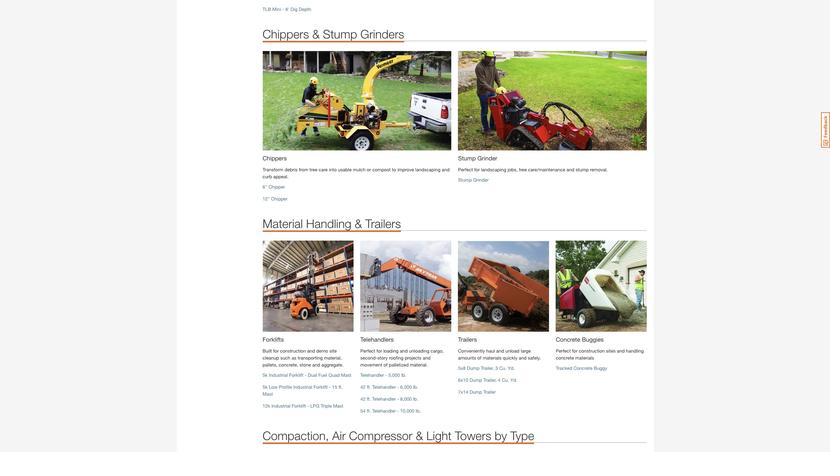 Task type: describe. For each thing, give the bounding box(es) containing it.
telehandler - 5,000 lb. link
[[361, 373, 407, 378]]

grinders
[[361, 27, 405, 41]]

6x10 dump trailer, 4 cu. yd.
[[459, 378, 518, 383]]

safely.
[[528, 355, 541, 361]]

or
[[367, 167, 371, 173]]

construction for forklifts
[[280, 348, 306, 354]]

5k low profile industrial forklift - 15 ft. mast
[[263, 384, 343, 397]]

cargo,
[[431, 348, 444, 354]]

12"
[[263, 196, 270, 202]]

roofing
[[389, 355, 404, 361]]

2 vertical spatial mast
[[333, 403, 344, 409]]

dump for 7x14
[[470, 389, 483, 395]]

movement
[[361, 362, 383, 368]]

8'
[[286, 6, 290, 12]]

as
[[292, 355, 297, 361]]

4
[[498, 378, 501, 383]]

site
[[330, 348, 337, 354]]

removal.
[[591, 167, 608, 173]]

12" chipper link
[[263, 196, 288, 202]]

forklifts
[[263, 336, 284, 343]]

tracked concrete buggy link
[[556, 366, 608, 371]]

chippers image
[[263, 51, 452, 151]]

unloading
[[409, 348, 430, 354]]

lpg
[[311, 403, 320, 409]]

0 vertical spatial mast
[[341, 373, 352, 378]]

5,000
[[389, 373, 400, 378]]

low
[[269, 384, 278, 390]]

- inside 5k low profile industrial forklift - 15 ft. mast
[[329, 384, 331, 390]]

cu. for 4
[[502, 378, 509, 383]]

forklift inside 5k low profile industrial forklift - 15 ft. mast
[[314, 384, 328, 390]]

transform debris from tree care into usable mulch or compost to improve landscaping and curb appeal.
[[263, 167, 450, 180]]

8,000
[[401, 396, 412, 402]]

chippers & stump grinders
[[263, 27, 405, 41]]

6" chipper
[[263, 184, 285, 190]]

profile
[[279, 384, 292, 390]]

12k industrial forklift - lpg triple mast
[[263, 403, 344, 409]]

5k for 5k low profile industrial forklift - 15 ft. mast
[[263, 384, 268, 390]]

such
[[281, 355, 291, 361]]

perfect for construction sites and handling concrete materials
[[556, 348, 644, 361]]

material handling & trailers
[[263, 217, 401, 231]]

type
[[511, 429, 535, 443]]

perfect for concrete buggies
[[556, 348, 571, 354]]

10,000
[[401, 408, 415, 414]]

0 horizontal spatial &
[[313, 27, 320, 41]]

tlb mini - 8' dig depth
[[263, 6, 312, 12]]

6,000
[[401, 384, 412, 390]]

- left dual
[[305, 373, 307, 378]]

palletized
[[389, 362, 409, 368]]

- left the 10,000
[[398, 408, 399, 414]]

7x14 dump trailer link
[[459, 389, 496, 395]]

industrial for lpg
[[272, 403, 291, 409]]

buggies
[[582, 336, 604, 343]]

compressor
[[349, 429, 413, 443]]

concrete
[[556, 355, 575, 361]]

industrial inside 5k low profile industrial forklift - 15 ft. mast
[[294, 384, 313, 390]]

perfect for stump grinder
[[459, 167, 473, 173]]

concrete buggies
[[556, 336, 604, 343]]

15
[[332, 384, 338, 390]]

tlb
[[263, 6, 271, 12]]

feedback link image
[[822, 112, 831, 148]]

curb
[[263, 174, 272, 180]]

debris
[[285, 167, 298, 173]]

5k industrial forklift - dual fuel quad mast link
[[263, 373, 352, 378]]

by
[[495, 429, 508, 443]]

industrial for dual
[[269, 373, 288, 378]]

concrete,
[[279, 362, 298, 368]]

12k industrial forklift - lpg triple mast link
[[263, 403, 344, 409]]

lb. right 5,000
[[402, 373, 407, 378]]

forklift for lpg
[[292, 403, 306, 409]]

2 horizontal spatial &
[[416, 429, 423, 443]]

usable
[[338, 167, 352, 173]]

pallets,
[[263, 362, 278, 368]]

fuel
[[319, 373, 327, 378]]

telehandler down movement
[[361, 373, 384, 378]]

1 horizontal spatial &
[[355, 217, 362, 231]]

buggy
[[594, 366, 608, 371]]

ft. for 42 ft. telehandler - 8,000 lb.
[[367, 396, 371, 402]]

sites
[[607, 348, 616, 354]]

tracked concrete buggy
[[556, 366, 608, 371]]

1 vertical spatial stump
[[459, 155, 476, 162]]

for for stump grinder
[[475, 167, 480, 173]]

quad
[[329, 373, 340, 378]]

0 vertical spatial stump
[[323, 27, 358, 41]]

42 ft. telehandler - 8,000 lb.
[[361, 396, 419, 402]]

54 ft. telehandler - 10,000 lb. link
[[361, 408, 421, 414]]

ft. for 54 ft. telehandler - 10,000 lb.
[[367, 408, 371, 414]]

1 stump grinder from the top
[[459, 155, 498, 162]]

telehandler for 42 ft. telehandler - 8,000 lb.
[[373, 396, 396, 402]]

mini
[[273, 6, 281, 12]]

materials for concrete buggies
[[576, 355, 595, 361]]

42 for 42 ft. telehandler - 6,000 lb.
[[361, 384, 366, 390]]

amounts
[[459, 355, 477, 361]]

telehandlers image
[[361, 241, 452, 332]]

- left 5,000
[[386, 373, 387, 378]]

trailers image
[[459, 241, 550, 332]]

construction for concrete buggies
[[579, 348, 605, 354]]

stump
[[576, 167, 589, 173]]

compaction,
[[263, 429, 329, 443]]

yd. for 5x8 dump trailer, 3 cu. yd.
[[508, 366, 515, 371]]

projects
[[405, 355, 422, 361]]

cu. for 3
[[500, 366, 507, 371]]

- left 'lpg'
[[308, 403, 309, 409]]

telehandler for 42 ft. telehandler - 6,000 lb.
[[373, 384, 396, 390]]

trailer, for 3
[[481, 366, 495, 371]]

handling
[[627, 348, 644, 354]]

demo
[[317, 348, 329, 354]]



Task type: locate. For each thing, give the bounding box(es) containing it.
industrial up "low"
[[269, 373, 288, 378]]

material
[[263, 217, 303, 231]]

conveniently
[[459, 348, 485, 354]]

compost
[[373, 167, 391, 173]]

perfect up concrete
[[556, 348, 571, 354]]

stump grinder
[[459, 155, 498, 162], [459, 177, 489, 183]]

54 ft. telehandler - 10,000 lb.
[[361, 408, 421, 414]]

chipper for 6" chipper
[[269, 184, 285, 190]]

trailer, for 4
[[484, 378, 497, 383]]

0 vertical spatial grinder
[[478, 155, 498, 162]]

6x10
[[459, 378, 469, 383]]

telehandler down telehandler - 5,000 lb.
[[373, 384, 396, 390]]

for
[[475, 167, 480, 173], [273, 348, 279, 354], [377, 348, 382, 354], [573, 348, 578, 354]]

42 ft. telehandler - 8,000 lb. link
[[361, 396, 419, 402]]

industrial
[[269, 373, 288, 378], [294, 384, 313, 390], [272, 403, 291, 409]]

5k
[[263, 373, 268, 378], [263, 384, 268, 390]]

1 vertical spatial 5k
[[263, 384, 268, 390]]

perfect for loading and unloading cargo, second-story roofing projects and movement of palletized material.
[[361, 348, 444, 368]]

dump for 6x10
[[470, 378, 483, 383]]

2 construction from the left
[[579, 348, 605, 354]]

1 vertical spatial &
[[355, 217, 362, 231]]

dual
[[308, 373, 317, 378]]

mast right triple
[[333, 403, 344, 409]]

trailer, left 3
[[481, 366, 495, 371]]

for inside the perfect for loading and unloading cargo, second-story roofing projects and movement of palletized material.
[[377, 348, 382, 354]]

trailer, left 4
[[484, 378, 497, 383]]

industrial right 12k
[[272, 403, 291, 409]]

unload
[[506, 348, 520, 354]]

construction down buggies
[[579, 348, 605, 354]]

1 vertical spatial industrial
[[294, 384, 313, 390]]

perfect for telehandlers
[[361, 348, 376, 354]]

42 for 42 ft. telehandler - 8,000 lb.
[[361, 396, 366, 402]]

materials down haul
[[483, 355, 502, 361]]

landscaping inside transform debris from tree care into usable mulch or compost to improve landscaping and curb appeal.
[[416, 167, 441, 173]]

0 vertical spatial trailer,
[[481, 366, 495, 371]]

ft. right 54
[[367, 408, 371, 414]]

2 materials from the left
[[576, 355, 595, 361]]

air
[[333, 429, 346, 443]]

1 horizontal spatial of
[[478, 355, 482, 361]]

for for concrete buggies
[[573, 348, 578, 354]]

lb. for 6,000
[[414, 384, 419, 390]]

construction inside "perfect for construction sites and handling concrete materials"
[[579, 348, 605, 354]]

cu. right 4
[[502, 378, 509, 383]]

lb. right the 10,000
[[416, 408, 421, 414]]

0 vertical spatial &
[[313, 27, 320, 41]]

dump up 7x14 dump trailer at the bottom right
[[470, 378, 483, 383]]

chippers for chippers
[[263, 155, 287, 162]]

1 vertical spatial chippers
[[263, 155, 287, 162]]

built
[[263, 348, 272, 354]]

1 vertical spatial concrete
[[574, 366, 593, 371]]

large
[[521, 348, 531, 354]]

1 vertical spatial 42
[[361, 396, 366, 402]]

concrete buggies image
[[556, 241, 648, 332]]

1 chippers from the top
[[263, 27, 309, 41]]

1 vertical spatial mast
[[263, 391, 273, 397]]

2 42 from the top
[[361, 396, 366, 402]]

12" chipper
[[263, 196, 288, 202]]

2 chippers from the top
[[263, 155, 287, 162]]

chippers down tlb mini - 8' dig depth link
[[263, 27, 309, 41]]

6x10 dump trailer, 4 cu. yd. link
[[459, 378, 518, 383]]

0 vertical spatial dump
[[467, 366, 480, 371]]

1 vertical spatial trailers
[[459, 336, 477, 343]]

2 tree from the left
[[519, 167, 527, 173]]

2 horizontal spatial perfect
[[556, 348, 571, 354]]

2 5k from the top
[[263, 384, 268, 390]]

0 vertical spatial chippers
[[263, 27, 309, 41]]

of
[[478, 355, 482, 361], [384, 362, 388, 368]]

0 horizontal spatial perfect
[[361, 348, 376, 354]]

5k left "low"
[[263, 384, 268, 390]]

ft.
[[339, 384, 343, 390], [367, 384, 371, 390], [367, 396, 371, 402], [367, 408, 371, 414]]

perfect
[[459, 167, 473, 173], [361, 348, 376, 354], [556, 348, 571, 354]]

for for forklifts
[[273, 348, 279, 354]]

tree inside transform debris from tree care into usable mulch or compost to improve landscaping and curb appeal.
[[310, 167, 318, 173]]

tree
[[310, 167, 318, 173], [519, 167, 527, 173]]

ft. inside 5k low profile industrial forklift - 15 ft. mast
[[339, 384, 343, 390]]

5k low profile industrial forklift - 15 ft. mast link
[[263, 384, 343, 397]]

dig
[[291, 6, 298, 12]]

0 vertical spatial of
[[478, 355, 482, 361]]

ft. right 15
[[339, 384, 343, 390]]

- left the 6,000
[[398, 384, 399, 390]]

concrete left buggy
[[574, 366, 593, 371]]

grinder
[[478, 155, 498, 162], [474, 177, 489, 183]]

1 vertical spatial grinder
[[474, 177, 489, 183]]

lb.
[[402, 373, 407, 378], [414, 384, 419, 390], [414, 396, 419, 402], [416, 408, 421, 414]]

care/maintenance
[[529, 167, 566, 173]]

light
[[427, 429, 452, 443]]

1 tree from the left
[[310, 167, 318, 173]]

tlb mini - 8' dig depth link
[[263, 6, 312, 12]]

of down conveniently
[[478, 355, 482, 361]]

0 horizontal spatial trailers
[[366, 217, 401, 231]]

of inside the perfect for loading and unloading cargo, second-story roofing projects and movement of palletized material.
[[384, 362, 388, 368]]

0 horizontal spatial tree
[[310, 167, 318, 173]]

for for telehandlers
[[377, 348, 382, 354]]

0 horizontal spatial of
[[384, 362, 388, 368]]

telehandler down "42 ft. telehandler - 8,000 lb." link
[[373, 408, 396, 414]]

chippers for chippers & stump grinders
[[263, 27, 309, 41]]

dump right 5x8
[[467, 366, 480, 371]]

and inside "perfect for construction sites and handling concrete materials"
[[618, 348, 625, 354]]

54
[[361, 408, 366, 414]]

0 vertical spatial 5k
[[263, 373, 268, 378]]

1 vertical spatial stump grinder
[[459, 177, 489, 183]]

2 vertical spatial stump
[[459, 177, 472, 183]]

mast down "low"
[[263, 391, 273, 397]]

forklift down concrete,
[[289, 373, 304, 378]]

for up story at the left of page
[[377, 348, 382, 354]]

built for construction and demo site cleanup such as transporting material, pallets, concrete, stone and aggregate.
[[263, 348, 344, 368]]

yd. down quickly
[[508, 366, 515, 371]]

aggregate.
[[322, 362, 344, 368]]

1 horizontal spatial perfect
[[459, 167, 473, 173]]

5k industrial forklift - dual fuel quad mast
[[263, 373, 352, 378]]

landscaping right improve
[[416, 167, 441, 173]]

materials
[[483, 355, 502, 361], [576, 355, 595, 361]]

telehandlers
[[361, 336, 394, 343]]

- left 8'
[[283, 6, 284, 12]]

dump right 7x14
[[470, 389, 483, 395]]

mast inside 5k low profile industrial forklift - 15 ft. mast
[[263, 391, 273, 397]]

and
[[442, 167, 450, 173], [567, 167, 575, 173], [308, 348, 315, 354], [400, 348, 408, 354], [497, 348, 505, 354], [618, 348, 625, 354], [423, 355, 431, 361], [519, 355, 527, 361], [313, 362, 320, 368]]

telehandler for 54 ft. telehandler - 10,000 lb.
[[373, 408, 396, 414]]

cleanup
[[263, 355, 279, 361]]

lb. right 8,000
[[414, 396, 419, 402]]

0 horizontal spatial construction
[[280, 348, 306, 354]]

3
[[496, 366, 498, 371]]

-
[[283, 6, 284, 12], [305, 373, 307, 378], [386, 373, 387, 378], [329, 384, 331, 390], [398, 384, 399, 390], [398, 396, 399, 402], [308, 403, 309, 409], [398, 408, 399, 414]]

for inside built for construction and demo site cleanup such as transporting material, pallets, concrete, stone and aggregate.
[[273, 348, 279, 354]]

1 vertical spatial trailer,
[[484, 378, 497, 383]]

dump for 5x8
[[467, 366, 480, 371]]

forklifts image
[[263, 241, 354, 332]]

of down story at the left of page
[[384, 362, 388, 368]]

concrete up concrete
[[556, 336, 581, 343]]

forklift down the fuel
[[314, 384, 328, 390]]

quickly
[[503, 355, 518, 361]]

transform
[[263, 167, 284, 173]]

42 up 54
[[361, 396, 366, 402]]

triple
[[321, 403, 332, 409]]

story
[[378, 355, 388, 361]]

0 vertical spatial stump grinder
[[459, 155, 498, 162]]

concrete
[[556, 336, 581, 343], [574, 366, 593, 371]]

&
[[313, 27, 320, 41], [355, 217, 362, 231], [416, 429, 423, 443]]

construction inside built for construction and demo site cleanup such as transporting material, pallets, concrete, stone and aggregate.
[[280, 348, 306, 354]]

0 vertical spatial chipper
[[269, 184, 285, 190]]

2 vertical spatial &
[[416, 429, 423, 443]]

1 42 from the top
[[361, 384, 366, 390]]

material,
[[324, 355, 342, 361]]

0 vertical spatial cu.
[[500, 366, 507, 371]]

2 vertical spatial industrial
[[272, 403, 291, 409]]

0 vertical spatial concrete
[[556, 336, 581, 343]]

lb. for 10,000
[[416, 408, 421, 414]]

and inside transform debris from tree care into usable mulch or compost to improve landscaping and curb appeal.
[[442, 167, 450, 173]]

perfect up the stump grinder link
[[459, 167, 473, 173]]

for inside "perfect for construction sites and handling concrete materials"
[[573, 348, 578, 354]]

1 horizontal spatial tree
[[519, 167, 527, 173]]

telehandler down 42 ft. telehandler - 6,000 lb. link
[[373, 396, 396, 402]]

materials inside conveniently haul and unload large amounts of materials quickly and safely.
[[483, 355, 502, 361]]

1 vertical spatial yd.
[[511, 378, 518, 383]]

ft. for 42 ft. telehandler - 6,000 lb.
[[367, 384, 371, 390]]

perfect inside "perfect for construction sites and handling concrete materials"
[[556, 348, 571, 354]]

42
[[361, 384, 366, 390], [361, 396, 366, 402]]

0 vertical spatial industrial
[[269, 373, 288, 378]]

for up cleanup
[[273, 348, 279, 354]]

tracked
[[556, 366, 573, 371]]

depth
[[299, 6, 312, 12]]

0 horizontal spatial landscaping
[[416, 167, 441, 173]]

stump grinder image
[[459, 51, 648, 151]]

improve
[[398, 167, 414, 173]]

construction up 'as'
[[280, 348, 306, 354]]

0 vertical spatial 42
[[361, 384, 366, 390]]

landscaping left jobs,
[[482, 167, 507, 173]]

cu. right 3
[[500, 366, 507, 371]]

2 stump grinder from the top
[[459, 177, 489, 183]]

42 down telehandler - 5,000 lb.
[[361, 384, 366, 390]]

1 5k from the top
[[263, 373, 268, 378]]

1 vertical spatial cu.
[[502, 378, 509, 383]]

material.
[[410, 362, 428, 368]]

1 horizontal spatial materials
[[576, 355, 595, 361]]

compaction, air compressor & light towers by type
[[263, 429, 535, 443]]

into
[[329, 167, 337, 173]]

chipper for 12" chipper
[[271, 196, 288, 202]]

5k down pallets,
[[263, 373, 268, 378]]

care
[[319, 167, 328, 173]]

appeal.
[[274, 174, 289, 180]]

0 horizontal spatial materials
[[483, 355, 502, 361]]

1 landscaping from the left
[[416, 167, 441, 173]]

0 vertical spatial forklift
[[289, 373, 304, 378]]

yd. for 6x10 dump trailer, 4 cu. yd.
[[511, 378, 518, 383]]

- left 15
[[329, 384, 331, 390]]

conveniently haul and unload large amounts of materials quickly and safely.
[[459, 348, 541, 361]]

from
[[299, 167, 309, 173]]

tree right jobs,
[[519, 167, 527, 173]]

ft. down telehandler - 5,000 lb. link
[[367, 384, 371, 390]]

2 vertical spatial forklift
[[292, 403, 306, 409]]

1 horizontal spatial landscaping
[[482, 167, 507, 173]]

to
[[392, 167, 396, 173]]

1 vertical spatial dump
[[470, 378, 483, 383]]

lb. for 8,000
[[414, 396, 419, 402]]

1 materials from the left
[[483, 355, 502, 361]]

towers
[[455, 429, 492, 443]]

6" chipper link
[[263, 184, 285, 190]]

5x8
[[459, 366, 466, 371]]

yd. right 4
[[511, 378, 518, 383]]

1 vertical spatial forklift
[[314, 384, 328, 390]]

chipper
[[269, 184, 285, 190], [271, 196, 288, 202]]

materials for trailers
[[483, 355, 502, 361]]

5x8 dump trailer, 3 cu. yd.
[[459, 366, 515, 371]]

forklift for dual
[[289, 373, 304, 378]]

of inside conveniently haul and unload large amounts of materials quickly and safely.
[[478, 355, 482, 361]]

6"
[[263, 184, 267, 190]]

materials inside "perfect for construction sites and handling concrete materials"
[[576, 355, 595, 361]]

2 vertical spatial dump
[[470, 389, 483, 395]]

1 construction from the left
[[280, 348, 306, 354]]

trailers
[[366, 217, 401, 231], [459, 336, 477, 343]]

stump grinder link
[[459, 177, 489, 183]]

0 vertical spatial yd.
[[508, 366, 515, 371]]

1 vertical spatial chipper
[[271, 196, 288, 202]]

chippers up transform
[[263, 155, 287, 162]]

5k inside 5k low profile industrial forklift - 15 ft. mast
[[263, 384, 268, 390]]

1 vertical spatial of
[[384, 362, 388, 368]]

- left 8,000
[[398, 396, 399, 402]]

chipper right 12"
[[271, 196, 288, 202]]

5k for 5k industrial forklift - dual fuel quad mast
[[263, 373, 268, 378]]

chipper down the "appeal."
[[269, 184, 285, 190]]

for up concrete
[[573, 348, 578, 354]]

lb. right the 6,000
[[414, 384, 419, 390]]

for up the stump grinder link
[[475, 167, 480, 173]]

perfect inside the perfect for loading and unloading cargo, second-story roofing projects and movement of palletized material.
[[361, 348, 376, 354]]

1 horizontal spatial construction
[[579, 348, 605, 354]]

1 horizontal spatial trailers
[[459, 336, 477, 343]]

transporting
[[298, 355, 323, 361]]

ft. down 42 ft. telehandler - 6,000 lb.
[[367, 396, 371, 402]]

mast right quad
[[341, 373, 352, 378]]

perfect up second-
[[361, 348, 376, 354]]

materials up tracked concrete buggy
[[576, 355, 595, 361]]

7x14 dump trailer
[[459, 389, 496, 395]]

tree left care
[[310, 167, 318, 173]]

second-
[[361, 355, 378, 361]]

stump
[[323, 27, 358, 41], [459, 155, 476, 162], [459, 177, 472, 183]]

42 ft. telehandler - 6,000 lb.
[[361, 384, 419, 390]]

2 landscaping from the left
[[482, 167, 507, 173]]

telehandler - 5,000 lb.
[[361, 373, 407, 378]]

forklift down 5k low profile industrial forklift - 15 ft. mast link
[[292, 403, 306, 409]]

0 vertical spatial trailers
[[366, 217, 401, 231]]

industrial down the "5k industrial forklift - dual fuel quad mast" link
[[294, 384, 313, 390]]

haul
[[487, 348, 495, 354]]



Task type: vqa. For each thing, say whether or not it's contained in the screenshot.
the middle &
yes



